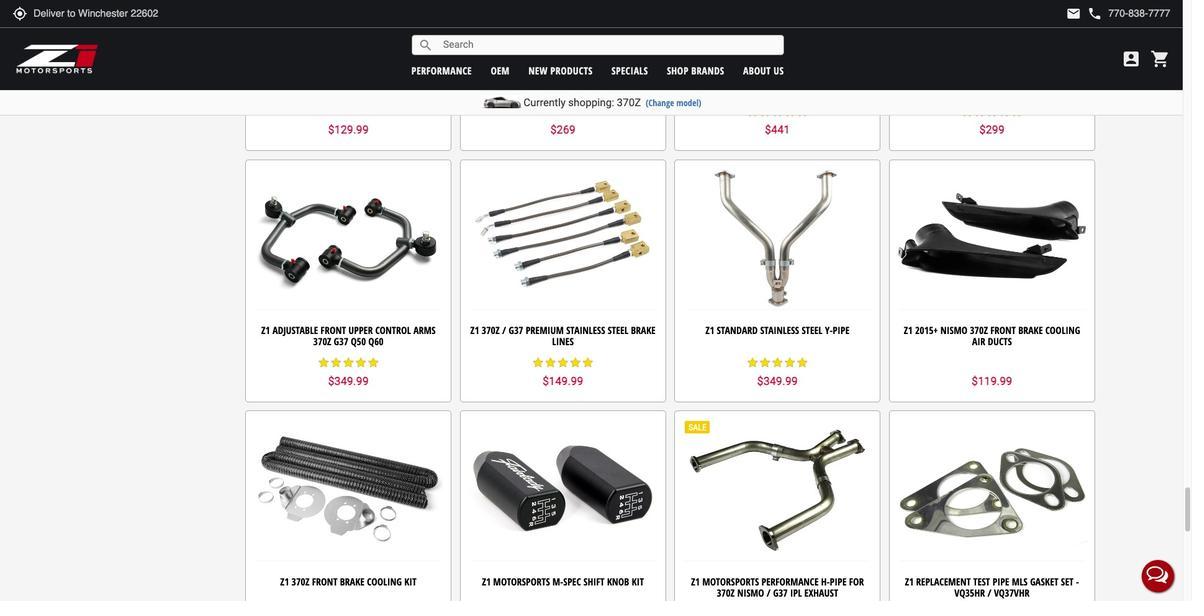 Task type: describe. For each thing, give the bounding box(es) containing it.
2015+
[[916, 324, 939, 338]]

specials link
[[612, 64, 648, 77]]

$269
[[551, 123, 576, 136]]

my_location
[[12, 6, 27, 21]]

model)
[[677, 97, 702, 109]]

twinz for twinz design 370z roof spoiler - type 1
[[480, 83, 505, 97]]

2 kit from the left
[[632, 575, 644, 589]]

- for spoiler
[[616, 83, 619, 97]]

standard
[[717, 324, 758, 338]]

roof
[[559, 83, 580, 97]]

stainless inside z1 370z / g37 premium stainless steel brake lines
[[567, 324, 606, 338]]

vq35hr
[[955, 586, 986, 600]]

way
[[321, 83, 339, 97]]

vq37vhr
[[995, 586, 1030, 600]]

nismo inside z1 2015+ nismo 370z front brake cooling air ducts
[[941, 324, 968, 338]]

twinz design 370z rear wing - type 1
[[699, 83, 856, 97]]

design for roof
[[508, 83, 536, 97]]

account_box
[[1122, 49, 1142, 69]]

adjustable
[[273, 324, 318, 338]]

z1 motorsports logo image
[[16, 43, 99, 75]]

phone link
[[1088, 6, 1171, 21]]

star star star star star $349.99 for stainless
[[747, 357, 809, 388]]

new
[[529, 64, 548, 77]]

- inside z1 replacement test pipe mls gasket set - vq35hr / vq37vhr
[[1077, 575, 1080, 589]]

specials
[[612, 64, 648, 77]]

arms
[[414, 324, 436, 338]]

motorsports for performance
[[703, 575, 760, 589]]

currently
[[524, 96, 566, 109]]

z1 standard stainless steel y-pipe
[[706, 324, 850, 338]]

2 steel from the left
[[802, 324, 823, 338]]

new products
[[529, 64, 593, 77]]

z1 370z front brake cooling kit
[[280, 575, 417, 589]]

z1 adjustable front upper control arms 370z g37 q50 q60
[[261, 324, 436, 348]]

port
[[375, 83, 395, 97]]

brake inside z1 370z / g37 premium stainless steel brake lines
[[631, 324, 656, 338]]

y-
[[825, 324, 833, 338]]

$149.99
[[543, 375, 584, 388]]

pipe inside z1 motorsports performance h-pipe for 370z nismo / g37 ipl exhaust
[[830, 575, 847, 589]]

type for twinz design 370z roof spoiler - type 1
[[622, 83, 640, 97]]

type for twinz design 370z front lip - type 1
[[1044, 83, 1062, 97]]

vq
[[341, 83, 352, 97]]

z1 370z / g37 premium stainless steel brake lines
[[471, 324, 656, 348]]

account_box link
[[1119, 49, 1145, 69]]

brake inside z1 2015+ nismo 370z front brake cooling air ducts
[[1019, 324, 1043, 338]]

twinz for twinz design 370z front lip - type 1
[[916, 83, 942, 97]]

z1 replacement test pipe mls gasket set - vq35hr / vq37vhr
[[905, 575, 1080, 600]]

about us
[[744, 64, 784, 77]]

370z inside z1 2015+ nismo 370z front brake cooling air ducts
[[970, 324, 988, 338]]

rear
[[779, 83, 798, 97]]

$129.99
[[328, 123, 369, 136]]

front inside z1 2015+ nismo 370z front brake cooling air ducts
[[991, 324, 1016, 338]]

z1 for z1 motorsports m-spec shift knob kit
[[482, 575, 491, 589]]

- for lip
[[1038, 83, 1041, 97]]

z1 motorsports performance h-pipe for 370z nismo / g37 ipl exhaust
[[691, 575, 864, 600]]

shop brands
[[667, 64, 725, 77]]

front inside z1 adjustable front upper control arms 370z g37 q50 q60
[[321, 324, 346, 338]]

shop brands link
[[667, 64, 725, 77]]

performance link
[[412, 64, 472, 77]]

knob
[[607, 575, 630, 589]]

q60
[[369, 335, 384, 348]]

shop
[[667, 64, 689, 77]]

motorsports for m-
[[493, 575, 550, 589]]

upper
[[349, 324, 373, 338]]

shopping_cart link
[[1148, 49, 1171, 69]]

g37 inside z1 adjustable front upper control arms 370z g37 q50 q60
[[334, 335, 349, 348]]

370z inside z1 adjustable front upper control arms 370z g37 q50 q60
[[313, 335, 332, 348]]

oem link
[[491, 64, 510, 77]]

search
[[419, 38, 433, 52]]

z1 for z1 370z front brake cooling kit
[[280, 575, 289, 589]]

z1 motorsports m-spec shift knob kit
[[482, 575, 644, 589]]

gasket
[[1031, 575, 1059, 589]]

z1 for z1 replacement test pipe mls gasket set - vq35hr / vq37vhr
[[905, 575, 914, 589]]

(change
[[646, 97, 675, 109]]

performance
[[412, 64, 472, 77]]

replacement
[[917, 575, 971, 589]]



Task type: locate. For each thing, give the bounding box(es) containing it.
z1 for z1 5-way vq fuel port
[[302, 83, 311, 97]]

1 horizontal spatial brake
[[631, 324, 656, 338]]

motorsports
[[493, 575, 550, 589], [703, 575, 760, 589]]

about
[[744, 64, 771, 77]]

spoiler
[[583, 83, 614, 97]]

1 horizontal spatial nismo
[[941, 324, 968, 338]]

1 down specials link
[[642, 83, 647, 97]]

- for wing
[[826, 83, 829, 97]]

0 horizontal spatial steel
[[608, 324, 629, 338]]

star star star star star $349.99 down z1 standard stainless steel y-pipe
[[747, 357, 809, 388]]

z1 inside z1 motorsports performance h-pipe for 370z nismo / g37 ipl exhaust
[[691, 575, 700, 589]]

1 stainless from the left
[[567, 324, 606, 338]]

1 vertical spatial cooling
[[367, 575, 402, 589]]

pipe inside z1 replacement test pipe mls gasket set - vq35hr / vq37vhr
[[993, 575, 1010, 589]]

star star star star star $299
[[961, 105, 1024, 136]]

steel left y-
[[802, 324, 823, 338]]

spec
[[564, 575, 581, 589]]

m-
[[553, 575, 564, 589]]

1 horizontal spatial star star star star star $349.99
[[747, 357, 809, 388]]

motorsports inside z1 motorsports performance h-pipe for 370z nismo / g37 ipl exhaust
[[703, 575, 760, 589]]

design for rear
[[727, 83, 756, 97]]

1 horizontal spatial twinz
[[699, 83, 725, 97]]

z1 inside z1 adjustable front upper control arms 370z g37 q50 q60
[[261, 324, 270, 338]]

370z inside z1 motorsports performance h-pipe for 370z nismo / g37 ipl exhaust
[[717, 586, 735, 600]]

/ inside z1 370z / g37 premium stainless steel brake lines
[[502, 324, 506, 338]]

1 for twinz design 370z front lip - type 1
[[1064, 83, 1069, 97]]

0 vertical spatial cooling
[[1046, 324, 1081, 338]]

twinz
[[480, 83, 505, 97], [699, 83, 725, 97], [916, 83, 942, 97]]

370z inside z1 370z / g37 premium stainless steel brake lines
[[482, 324, 500, 338]]

g37 inside z1 motorsports performance h-pipe for 370z nismo / g37 ipl exhaust
[[774, 586, 788, 600]]

stainless
[[567, 324, 606, 338], [761, 324, 800, 338]]

star star star star star $149.99
[[532, 357, 594, 388]]

2 motorsports from the left
[[703, 575, 760, 589]]

phone
[[1088, 6, 1103, 21]]

$119.99
[[972, 375, 1013, 388]]

shopping_cart
[[1151, 49, 1171, 69]]

1
[[642, 83, 647, 97], [852, 83, 856, 97], [1064, 83, 1069, 97]]

/
[[502, 324, 506, 338], [767, 586, 771, 600], [988, 586, 992, 600]]

1 vertical spatial nismo
[[738, 586, 765, 600]]

0 horizontal spatial 1
[[642, 83, 647, 97]]

0 horizontal spatial kit
[[404, 575, 417, 589]]

cooling inside z1 2015+ nismo 370z front brake cooling air ducts
[[1046, 324, 1081, 338]]

brands
[[692, 64, 725, 77]]

1 motorsports from the left
[[493, 575, 550, 589]]

design down new
[[508, 83, 536, 97]]

mail phone
[[1067, 6, 1103, 21]]

1 type from the left
[[622, 83, 640, 97]]

z1 for z1 adjustable front upper control arms 370z g37 q50 q60
[[261, 324, 270, 338]]

us
[[774, 64, 784, 77]]

- right lip
[[1038, 83, 1041, 97]]

0 horizontal spatial twinz
[[480, 83, 505, 97]]

0 horizontal spatial g37
[[334, 335, 349, 348]]

1 $349.99 from the left
[[328, 375, 369, 388]]

type
[[622, 83, 640, 97], [831, 83, 849, 97], [1044, 83, 1062, 97]]

1 star star star star star $349.99 from the left
[[318, 357, 380, 388]]

z1 for z1 motorsports performance h-pipe for 370z nismo / g37 ipl exhaust
[[691, 575, 700, 589]]

0 horizontal spatial design
[[508, 83, 536, 97]]

$349.99
[[328, 375, 369, 388], [758, 375, 798, 388]]

design down about
[[727, 83, 756, 97]]

wing
[[801, 83, 823, 97]]

ducts
[[988, 335, 1012, 348]]

1 kit from the left
[[404, 575, 417, 589]]

1 horizontal spatial kit
[[632, 575, 644, 589]]

- right "set"
[[1077, 575, 1080, 589]]

/ left ipl
[[767, 586, 771, 600]]

2 horizontal spatial twinz
[[916, 83, 942, 97]]

/ left premium
[[502, 324, 506, 338]]

performance
[[762, 575, 819, 589]]

mail link
[[1067, 6, 1082, 21]]

z1 inside z1 370z / g37 premium stainless steel brake lines
[[471, 324, 479, 338]]

kit
[[404, 575, 417, 589], [632, 575, 644, 589]]

3 type from the left
[[1044, 83, 1062, 97]]

design up star star star star star $299
[[945, 83, 973, 97]]

1 for twinz design 370z rear wing - type 1
[[852, 83, 856, 97]]

3 design from the left
[[945, 83, 973, 97]]

z1 2015+ nismo 370z front brake cooling air ducts
[[904, 324, 1081, 348]]

twinz design 370z front lip - type 1
[[916, 83, 1069, 97]]

0 horizontal spatial nismo
[[738, 586, 765, 600]]

star star star star star $349.99
[[318, 357, 380, 388], [747, 357, 809, 388]]

1 horizontal spatial cooling
[[1046, 324, 1081, 338]]

1 design from the left
[[508, 83, 536, 97]]

0 horizontal spatial stainless
[[567, 324, 606, 338]]

2 horizontal spatial g37
[[774, 586, 788, 600]]

oem
[[491, 64, 510, 77]]

steel inside z1 370z / g37 premium stainless steel brake lines
[[608, 324, 629, 338]]

1 twinz from the left
[[480, 83, 505, 97]]

- right wing
[[826, 83, 829, 97]]

1 horizontal spatial 1
[[852, 83, 856, 97]]

pipe
[[833, 324, 850, 338], [830, 575, 847, 589], [993, 575, 1010, 589]]

set
[[1062, 575, 1074, 589]]

star star star star star $441
[[747, 105, 809, 136]]

mls
[[1012, 575, 1028, 589]]

z1 for z1 370z / g37 premium stainless steel brake lines
[[471, 324, 479, 338]]

0 horizontal spatial type
[[622, 83, 640, 97]]

g37 left premium
[[509, 324, 523, 338]]

$349.99 down z1 standard stainless steel y-pipe
[[758, 375, 798, 388]]

design for front
[[945, 83, 973, 97]]

2 stainless from the left
[[761, 324, 800, 338]]

0 horizontal spatial star star star star star $349.99
[[318, 357, 380, 388]]

nismo left ipl
[[738, 586, 765, 600]]

control
[[375, 324, 411, 338]]

1 horizontal spatial design
[[727, 83, 756, 97]]

test
[[974, 575, 991, 589]]

1 steel from the left
[[608, 324, 629, 338]]

- right spoiler
[[616, 83, 619, 97]]

1 right wing
[[852, 83, 856, 97]]

2 horizontal spatial design
[[945, 83, 973, 97]]

2 1 from the left
[[852, 83, 856, 97]]

$349.99 for front
[[328, 375, 369, 388]]

stainless right premium
[[567, 324, 606, 338]]

1 right lip
[[1064, 83, 1069, 97]]

1 horizontal spatial steel
[[802, 324, 823, 338]]

z1 inside z1 2015+ nismo 370z front brake cooling air ducts
[[904, 324, 913, 338]]

1 horizontal spatial type
[[831, 83, 849, 97]]

g37 inside z1 370z / g37 premium stainless steel brake lines
[[509, 324, 523, 338]]

twinz design 370z roof spoiler - type 1
[[480, 83, 647, 97]]

1 horizontal spatial stainless
[[761, 324, 800, 338]]

mail
[[1067, 6, 1082, 21]]

star star star star star $349.99 down the q50
[[318, 357, 380, 388]]

nismo
[[941, 324, 968, 338], [738, 586, 765, 600]]

fuel
[[355, 83, 372, 97]]

Search search field
[[433, 35, 784, 55]]

0 vertical spatial nismo
[[941, 324, 968, 338]]

2 $349.99 from the left
[[758, 375, 798, 388]]

twinz for twinz design 370z rear wing - type 1
[[699, 83, 725, 97]]

/ inside z1 replacement test pipe mls gasket set - vq35hr / vq37vhr
[[988, 586, 992, 600]]

about us link
[[744, 64, 784, 77]]

3 twinz from the left
[[916, 83, 942, 97]]

5-
[[314, 83, 321, 97]]

1 horizontal spatial g37
[[509, 324, 523, 338]]

1 for twinz design 370z roof spoiler - type 1
[[642, 83, 647, 97]]

2 horizontal spatial type
[[1044, 83, 1062, 97]]

for
[[849, 575, 864, 589]]

$299
[[980, 123, 1005, 136]]

1 horizontal spatial $349.99
[[758, 375, 798, 388]]

-
[[616, 83, 619, 97], [826, 83, 829, 97], [1038, 83, 1041, 97], [1077, 575, 1080, 589]]

2 horizontal spatial 1
[[1064, 83, 1069, 97]]

z1 for z1 2015+ nismo 370z front brake cooling air ducts
[[904, 324, 913, 338]]

type for twinz design 370z rear wing - type 1
[[831, 83, 849, 97]]

premium
[[526, 324, 564, 338]]

g37 left the q50
[[334, 335, 349, 348]]

/ inside z1 motorsports performance h-pipe for 370z nismo / g37 ipl exhaust
[[767, 586, 771, 600]]

type right lip
[[1044, 83, 1062, 97]]

motorsports left m-
[[493, 575, 550, 589]]

$349.99 down the q50
[[328, 375, 369, 388]]

ipl
[[791, 586, 802, 600]]

products
[[551, 64, 593, 77]]

shopping:
[[569, 96, 615, 109]]

type down specials on the top right of the page
[[622, 83, 640, 97]]

2 design from the left
[[727, 83, 756, 97]]

2 horizontal spatial /
[[988, 586, 992, 600]]

/ right vq35hr
[[988, 586, 992, 600]]

g37 left ipl
[[774, 586, 788, 600]]

2 type from the left
[[831, 83, 849, 97]]

design
[[508, 83, 536, 97], [727, 83, 756, 97], [945, 83, 973, 97]]

q50
[[351, 335, 366, 348]]

2 star star star star star $349.99 from the left
[[747, 357, 809, 388]]

2 twinz from the left
[[699, 83, 725, 97]]

type right wing
[[831, 83, 849, 97]]

0 horizontal spatial brake
[[340, 575, 365, 589]]

steel right "lines"
[[608, 324, 629, 338]]

0 horizontal spatial motorsports
[[493, 575, 550, 589]]

g37
[[509, 324, 523, 338], [334, 335, 349, 348], [774, 586, 788, 600]]

star star star star star $349.99 for front
[[318, 357, 380, 388]]

z1 inside z1 replacement test pipe mls gasket set - vq35hr / vq37vhr
[[905, 575, 914, 589]]

$441
[[765, 123, 790, 136]]

1 horizontal spatial motorsports
[[703, 575, 760, 589]]

air
[[973, 335, 986, 348]]

0 horizontal spatial $349.99
[[328, 375, 369, 388]]

z1 5-way vq fuel port
[[302, 83, 395, 97]]

new products link
[[529, 64, 593, 77]]

nismo left air
[[941, 324, 968, 338]]

1 1 from the left
[[642, 83, 647, 97]]

nismo inside z1 motorsports performance h-pipe for 370z nismo / g37 ipl exhaust
[[738, 586, 765, 600]]

1 horizontal spatial /
[[767, 586, 771, 600]]

h-
[[821, 575, 830, 589]]

0 horizontal spatial cooling
[[367, 575, 402, 589]]

(change model) link
[[646, 97, 702, 109]]

stainless right standard
[[761, 324, 800, 338]]

0 horizontal spatial /
[[502, 324, 506, 338]]

2 horizontal spatial brake
[[1019, 324, 1043, 338]]

z1 for z1 standard stainless steel y-pipe
[[706, 324, 715, 338]]

motorsports left performance
[[703, 575, 760, 589]]

3 1 from the left
[[1064, 83, 1069, 97]]

steel
[[608, 324, 629, 338], [802, 324, 823, 338]]

shift
[[584, 575, 605, 589]]

lines
[[552, 335, 574, 348]]

exhaust
[[805, 586, 839, 600]]

currently shopping: 370z (change model)
[[524, 96, 702, 109]]

brake
[[631, 324, 656, 338], [1019, 324, 1043, 338], [340, 575, 365, 589]]

$349.99 for stainless
[[758, 375, 798, 388]]

lip
[[1024, 83, 1036, 97]]



Task type: vqa. For each thing, say whether or not it's contained in the screenshot.


